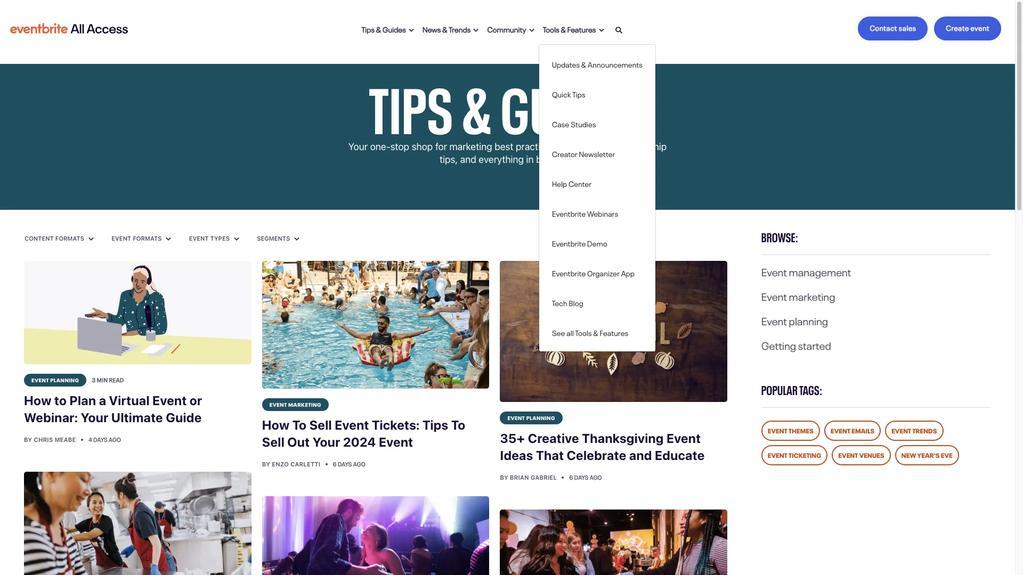Task type: describe. For each thing, give the bounding box(es) containing it.
event emails link
[[825, 421, 882, 442]]

1 to from the left
[[293, 418, 307, 433]]

1 horizontal spatial tools
[[576, 327, 592, 338]]

arrow image for features
[[599, 28, 605, 33]]

popular tags:
[[762, 380, 823, 399]]

new
[[902, 451, 917, 460]]

& for news & trends "link"
[[443, 23, 448, 34]]

and inside 35+ creative thanksgiving event ideas that celebrate and educate
[[630, 449, 653, 463]]

2 horizontal spatial ago
[[590, 474, 603, 482]]

tools & features
[[543, 23, 597, 34]]

how to plan a virtual event or webinar: your ultimate guide
[[24, 394, 202, 426]]

how to sell event tickets: tips to sell out your 2024 event
[[262, 418, 466, 450]]

by brian gabriel link
[[500, 475, 559, 482]]

ticketing
[[789, 451, 822, 460]]

case studies link
[[540, 114, 656, 133]]

tech blog link
[[540, 293, 656, 312]]

4
[[89, 436, 92, 444]]

ideas
[[500, 449, 534, 463]]

eve
[[942, 451, 953, 460]]

event formats button
[[111, 235, 172, 243]]

emails
[[852, 426, 875, 436]]

event types
[[189, 235, 231, 242]]

by for how to plan a virtual event or webinar: your ultimate guide
[[24, 437, 32, 444]]

started
[[799, 337, 832, 353]]

shop
[[412, 141, 433, 153]]

1 vertical spatial guides
[[501, 56, 647, 150]]

tips & guides link
[[358, 17, 419, 40]]

creator newsletter link
[[540, 144, 656, 163]]

app
[[622, 267, 635, 278]]

1 horizontal spatial event marketing
[[762, 288, 836, 304]]

creator
[[552, 148, 578, 159]]

event emails
[[831, 426, 875, 436]]

updates & announcements
[[552, 58, 643, 69]]

virtual
[[109, 394, 150, 408]]

event themes
[[768, 426, 814, 436]]

event inside dropdown button
[[189, 235, 209, 242]]

event ticketing link
[[762, 446, 828, 466]]

by brian gabriel
[[500, 475, 559, 482]]

arrow image for event types
[[234, 237, 239, 242]]

news & trends link
[[419, 17, 483, 40]]

types
[[210, 235, 230, 242]]

how for webinar:
[[24, 394, 52, 408]]

a
[[99, 394, 106, 408]]

to
[[54, 394, 67, 408]]

6 for sell
[[333, 460, 337, 469]]

event themes link
[[762, 421, 821, 442]]

arrow image for trends
[[474, 28, 479, 33]]

webinars
[[588, 208, 619, 218]]

search icon image
[[616, 26, 623, 34]]

by enzo carletti
[[262, 461, 322, 468]]

arrow image for content formats
[[89, 237, 94, 242]]

sales
[[899, 22, 917, 33]]

event inside 35+ creative thanksgiving event ideas that celebrate and educate
[[667, 431, 701, 446]]

arrow image
[[530, 28, 535, 33]]

eventbrite organizer app
[[552, 267, 635, 278]]

eventbrite demo
[[552, 238, 608, 248]]

0 vertical spatial sell
[[310, 418, 332, 433]]

event management link
[[762, 263, 852, 279]]

ultimate
[[111, 411, 163, 426]]

quick
[[552, 88, 571, 99]]

demo
[[588, 238, 608, 248]]

management
[[790, 263, 852, 279]]

ideas,
[[587, 141, 612, 153]]

contact
[[871, 22, 898, 33]]

themes
[[789, 426, 814, 436]]

create event
[[947, 22, 990, 33]]

sponsorship
[[615, 141, 667, 153]]

35+ creative thanksgiving event ideas that celebrate and educate link
[[500, 425, 728, 471]]

event planning for how to plan a virtual event or webinar: your ultimate guide
[[31, 376, 79, 384]]

2 horizontal spatial event planning link
[[762, 313, 829, 329]]

3
[[92, 376, 96, 384]]

by chris meabe
[[24, 437, 78, 444]]

arrow image for guides
[[409, 28, 414, 33]]

planning for 35+ creative thanksgiving event ideas that celebrate and educate
[[527, 414, 556, 422]]

how for sell
[[262, 418, 290, 433]]

event planning link for how to plan a virtual event or webinar: your ultimate guide
[[24, 374, 87, 387]]

by chris meabe link
[[24, 437, 78, 444]]

& right all
[[594, 327, 599, 338]]

2 horizontal spatial days
[[575, 474, 589, 482]]

year's
[[918, 451, 940, 460]]

community link
[[483, 17, 539, 40]]

1 horizontal spatial event
[[971, 22, 990, 33]]

quick tips link
[[540, 84, 656, 103]]

how to plan a virtual event or webinar: your ultimate guide link
[[24, 387, 252, 433]]

eventbrite for eventbrite demo
[[552, 238, 586, 248]]

gabriel
[[531, 475, 557, 482]]

event trends link
[[886, 421, 944, 442]]

event planning for 35+ creative thanksgiving event ideas that celebrate and educate
[[508, 414, 556, 422]]

see
[[552, 327, 566, 338]]

chris
[[34, 437, 53, 444]]

formats for content
[[55, 235, 84, 242]]

your inside how to plan a virtual event or webinar: your ultimate guide
[[81, 411, 109, 426]]

tickets:
[[372, 418, 420, 433]]

& for the tips & guides link
[[376, 23, 381, 34]]

help
[[552, 178, 568, 189]]

for
[[436, 141, 447, 153]]

marketing inside the your one-stop shop for marketing best practices, event ideas, sponsorship tips, and everything in between.
[[450, 141, 493, 153]]

eventbrite demo link
[[540, 233, 656, 253]]

getting started
[[762, 337, 832, 353]]

enzo
[[272, 461, 289, 468]]

0 horizontal spatial event marketing link
[[262, 399, 329, 412]]

arrow image
[[166, 237, 171, 242]]

tags:
[[800, 380, 823, 399]]

practices,
[[516, 141, 558, 153]]

between.
[[537, 154, 576, 165]]

browse:
[[762, 227, 799, 246]]

trends
[[449, 23, 471, 34]]



Task type: locate. For each thing, give the bounding box(es) containing it.
tech blog
[[552, 297, 584, 308]]

2 horizontal spatial arrow image
[[295, 237, 300, 242]]

1 vertical spatial how
[[262, 418, 290, 433]]

0 vertical spatial tools
[[543, 23, 560, 34]]

formats right content
[[55, 235, 84, 242]]

event trends
[[892, 426, 938, 436]]

0 horizontal spatial event planning
[[31, 376, 79, 384]]

1 arrow image from the left
[[409, 28, 414, 33]]

0 horizontal spatial sell
[[262, 435, 285, 450]]

1 horizontal spatial sell
[[310, 418, 332, 433]]

your inside the your one-stop shop for marketing best practices, event ideas, sponsorship tips, and everything in between.
[[349, 141, 368, 153]]

2 horizontal spatial event planning
[[762, 313, 829, 329]]

arrow image inside content formats popup button
[[89, 237, 94, 242]]

1 formats from the left
[[55, 235, 84, 242]]

1 vertical spatial eventbrite
[[552, 238, 586, 248]]

eventbrite down help center
[[552, 208, 586, 218]]

2 arrow image from the left
[[474, 28, 479, 33]]

2 horizontal spatial marketing
[[790, 288, 836, 304]]

event guests and food vendor image
[[500, 510, 728, 576]]

1 vertical spatial 6
[[570, 474, 574, 482]]

tools & features link
[[539, 17, 609, 40]]

planning up the to
[[50, 376, 79, 384]]

eventbrite for eventbrite organizer app
[[552, 267, 586, 278]]

event marketing link down event management link
[[762, 288, 836, 304]]

0 vertical spatial ago
[[109, 436, 121, 444]]

eventbrite webinars link
[[540, 203, 656, 223]]

1 horizontal spatial 6
[[570, 474, 574, 482]]

1 vertical spatial planning
[[50, 376, 79, 384]]

by
[[24, 437, 32, 444], [262, 461, 270, 468], [500, 475, 509, 482]]

2024
[[343, 435, 376, 450]]

event management
[[762, 263, 852, 279]]

1 horizontal spatial by
[[262, 461, 270, 468]]

0 horizontal spatial event marketing
[[270, 401, 322, 409]]

1 horizontal spatial formats
[[133, 235, 162, 242]]

tools right arrow image
[[543, 23, 560, 34]]

planning for how to plan a virtual event or webinar: your ultimate guide
[[50, 376, 79, 384]]

1 vertical spatial marketing
[[790, 288, 836, 304]]

0 vertical spatial how
[[24, 394, 52, 408]]

tips
[[362, 23, 375, 34], [369, 56, 454, 150], [573, 88, 586, 99], [423, 418, 449, 433]]

& left news
[[376, 23, 381, 34]]

how inside how to sell event tickets: tips to sell out your 2024 event
[[262, 418, 290, 433]]

sell up enzo
[[262, 435, 285, 450]]

6 days ago down celebrate
[[570, 474, 603, 482]]

0 vertical spatial event planning link
[[762, 313, 829, 329]]

1 horizontal spatial planning
[[527, 414, 556, 422]]

0 vertical spatial and
[[461, 154, 477, 165]]

1 horizontal spatial marketing
[[450, 141, 493, 153]]

popular
[[762, 380, 798, 399]]

1 vertical spatial days
[[338, 460, 352, 469]]

formats left arrow image on the top of page
[[133, 235, 162, 242]]

0 horizontal spatial arrow image
[[89, 237, 94, 242]]

planning
[[790, 313, 829, 329], [50, 376, 79, 384], [527, 414, 556, 422]]

4 days ago
[[89, 436, 121, 444]]

event planning up getting started link
[[762, 313, 829, 329]]

arrow image
[[89, 237, 94, 242], [234, 237, 239, 242], [295, 237, 300, 242]]

carletti
[[291, 461, 321, 468]]

to
[[293, 418, 307, 433], [452, 418, 466, 433]]

tips,
[[440, 154, 458, 165]]

and
[[461, 154, 477, 165], [630, 449, 653, 463]]

updates
[[552, 58, 580, 69]]

marketing for the left 'event marketing' link
[[288, 401, 322, 409]]

1 vertical spatial event planning link
[[24, 374, 87, 387]]

1 vertical spatial event marketing link
[[262, 399, 329, 412]]

and down thanksgiving
[[630, 449, 653, 463]]

event right create
[[971, 22, 990, 33]]

0 vertical spatial by
[[24, 437, 32, 444]]

how up webinar:
[[24, 394, 52, 408]]

your down a
[[81, 411, 109, 426]]

news
[[423, 23, 441, 34]]

how inside how to plan a virtual event or webinar: your ultimate guide
[[24, 394, 52, 408]]

& right news
[[443, 23, 448, 34]]

eventbrite left demo
[[552, 238, 586, 248]]

your left one-
[[349, 141, 368, 153]]

blog
[[569, 297, 584, 308]]

1 vertical spatial and
[[630, 449, 653, 463]]

marketing up tips,
[[450, 141, 493, 153]]

& left the best
[[462, 56, 492, 150]]

features down tech blog link
[[600, 327, 629, 338]]

see all tools & features link
[[540, 323, 656, 342]]

1 horizontal spatial guides
[[501, 56, 647, 150]]

marketing up out
[[288, 401, 322, 409]]

your right out
[[313, 435, 341, 450]]

arrow image inside news & trends "link"
[[474, 28, 479, 33]]

tools right all
[[576, 327, 592, 338]]

1 vertical spatial 6 days ago
[[570, 474, 603, 482]]

guides
[[383, 23, 406, 34], [501, 56, 647, 150]]

days
[[93, 436, 108, 444], [338, 460, 352, 469], [575, 474, 589, 482]]

event
[[112, 235, 131, 242], [189, 235, 209, 242], [762, 263, 788, 279], [762, 288, 788, 304], [762, 313, 788, 329], [31, 376, 49, 384], [153, 394, 187, 408], [270, 401, 287, 409], [508, 414, 525, 422], [335, 418, 369, 433], [768, 426, 788, 436], [831, 426, 851, 436], [892, 426, 912, 436], [667, 431, 701, 446], [379, 435, 413, 450], [768, 451, 788, 460], [839, 451, 859, 460]]

how to sell event tickets: tips to sell out your 2024 event link
[[262, 412, 490, 458]]

1 vertical spatial tips & guides
[[369, 56, 647, 150]]

2 vertical spatial event planning
[[508, 414, 556, 422]]

see all tools & features
[[552, 327, 629, 338]]

2 vertical spatial event planning link
[[500, 412, 563, 425]]

1 horizontal spatial your
[[313, 435, 341, 450]]

tips inside how to sell event tickets: tips to sell out your 2024 event
[[423, 418, 449, 433]]

event inside "dropdown button"
[[112, 235, 131, 242]]

days down celebrate
[[575, 474, 589, 482]]

stop
[[391, 141, 410, 153]]

event planning link up getting started link
[[762, 313, 829, 329]]

2 horizontal spatial arrow image
[[599, 28, 605, 33]]

contact sales link
[[859, 17, 929, 41]]

event marketing up out
[[270, 401, 322, 409]]

0 vertical spatial features
[[568, 23, 597, 34]]

formats inside "dropdown button"
[[133, 235, 162, 242]]

6 days ago for sell
[[333, 460, 366, 469]]

your
[[349, 141, 368, 153], [81, 411, 109, 426], [313, 435, 341, 450]]

3 min read
[[92, 376, 124, 384]]

people laughing while serving food image
[[24, 472, 252, 576]]

1 arrow image from the left
[[89, 237, 94, 242]]

quick tips
[[552, 88, 586, 99]]

eventbrite
[[552, 208, 586, 218], [552, 238, 586, 248], [552, 267, 586, 278]]

& right arrow image
[[561, 23, 566, 34]]

0 vertical spatial 6
[[333, 460, 337, 469]]

marketing inside 'event marketing' link
[[288, 401, 322, 409]]

2 horizontal spatial your
[[349, 141, 368, 153]]

logo eventbrite image
[[9, 19, 130, 38]]

your one-stop shop for marketing best practices, event ideas, sponsorship tips, and everything in between.
[[349, 141, 667, 165]]

arrow image inside "tools & features" link
[[599, 28, 605, 33]]

formats for event
[[133, 235, 162, 242]]

out
[[288, 435, 310, 450]]

0 horizontal spatial ago
[[109, 436, 121, 444]]

0 horizontal spatial planning
[[50, 376, 79, 384]]

arrow image right types
[[234, 237, 239, 242]]

3 eventbrite from the top
[[552, 267, 586, 278]]

1 horizontal spatial days
[[338, 460, 352, 469]]

2 eventbrite from the top
[[552, 238, 586, 248]]

announcements
[[588, 58, 643, 69]]

by for how to sell event tickets: tips to sell out your 2024 event
[[262, 461, 270, 468]]

sell up out
[[310, 418, 332, 433]]

segments button
[[257, 235, 300, 243]]

0 horizontal spatial formats
[[55, 235, 84, 242]]

0 vertical spatial event marketing link
[[762, 288, 836, 304]]

6 days ago for thanksgiving
[[570, 474, 603, 482]]

trends
[[913, 426, 938, 436]]

event venues link
[[833, 446, 892, 466]]

1 vertical spatial your
[[81, 411, 109, 426]]

1 vertical spatial event planning
[[31, 376, 79, 384]]

event inside how to plan a virtual event or webinar: your ultimate guide
[[153, 394, 187, 408]]

by left brian
[[500, 475, 509, 482]]

lots of people at a pool party image
[[262, 261, 490, 389]]

news & trends
[[423, 23, 471, 34]]

6 for thanksgiving
[[570, 474, 574, 482]]

ago
[[109, 436, 121, 444], [353, 460, 366, 469], [590, 474, 603, 482]]

by left chris
[[24, 437, 32, 444]]

features
[[568, 23, 597, 34], [600, 327, 629, 338]]

marketing down 'event management'
[[790, 288, 836, 304]]

2 vertical spatial planning
[[527, 414, 556, 422]]

days for ultimate
[[93, 436, 108, 444]]

1 horizontal spatial arrow image
[[474, 28, 479, 33]]

0 vertical spatial event planning
[[762, 313, 829, 329]]

1 horizontal spatial ago
[[353, 460, 366, 469]]

arrow image left search icon
[[599, 28, 605, 33]]

0 horizontal spatial arrow image
[[409, 28, 414, 33]]

days for your
[[338, 460, 352, 469]]

days right 4
[[93, 436, 108, 444]]

arrow image inside the tips & guides link
[[409, 28, 414, 33]]

3 arrow image from the left
[[599, 28, 605, 33]]

case studies
[[552, 118, 597, 129]]

ago down 2024
[[353, 460, 366, 469]]

1 horizontal spatial event planning link
[[500, 412, 563, 425]]

segments
[[257, 235, 292, 242]]

1 horizontal spatial how
[[262, 418, 290, 433]]

1 horizontal spatial event planning
[[508, 414, 556, 422]]

0 horizontal spatial event planning link
[[24, 374, 87, 387]]

& right updates on the top right
[[582, 58, 587, 69]]

0 vertical spatial marketing
[[450, 141, 493, 153]]

eventbrite up tech blog
[[552, 267, 586, 278]]

getting started link
[[762, 337, 832, 353]]

in
[[527, 154, 534, 165]]

1 vertical spatial features
[[600, 327, 629, 338]]

event planning link for 35+ creative thanksgiving event ideas that celebrate and educate
[[500, 412, 563, 425]]

0 horizontal spatial event
[[561, 141, 585, 153]]

eventbrite for eventbrite webinars
[[552, 208, 586, 218]]

event types button
[[189, 235, 240, 243]]

event ticketing
[[768, 451, 822, 460]]

0 horizontal spatial 6 days ago
[[333, 460, 366, 469]]

0 horizontal spatial marketing
[[288, 401, 322, 409]]

create
[[947, 22, 970, 33]]

0 vertical spatial eventbrite
[[552, 208, 586, 218]]

2 horizontal spatial planning
[[790, 313, 829, 329]]

0 horizontal spatial tools
[[543, 23, 560, 34]]

planning up started
[[790, 313, 829, 329]]

0 horizontal spatial days
[[93, 436, 108, 444]]

by left enzo
[[262, 461, 270, 468]]

contact sales
[[871, 22, 917, 33]]

venues
[[860, 451, 885, 460]]

eventbrite organizer app link
[[540, 263, 656, 282]]

2 horizontal spatial by
[[500, 475, 509, 482]]

1 eventbrite from the top
[[552, 208, 586, 218]]

arrow image
[[409, 28, 414, 33], [474, 28, 479, 33], [599, 28, 605, 33]]

event up between.
[[561, 141, 585, 153]]

creative
[[528, 431, 580, 446]]

0 vertical spatial guides
[[383, 23, 406, 34]]

0 vertical spatial your
[[349, 141, 368, 153]]

marketing
[[450, 141, 493, 153], [790, 288, 836, 304], [288, 401, 322, 409]]

0 horizontal spatial your
[[81, 411, 109, 426]]

event planning link up 35+
[[500, 412, 563, 425]]

arrow image inside segments dropdown button
[[295, 237, 300, 242]]

1 horizontal spatial to
[[452, 418, 466, 433]]

arrow image right segments
[[295, 237, 300, 242]]

that
[[536, 449, 564, 463]]

event planning link
[[762, 313, 829, 329], [24, 374, 87, 387], [500, 412, 563, 425]]

1 vertical spatial event marketing
[[270, 401, 322, 409]]

2 vertical spatial marketing
[[288, 401, 322, 409]]

event planning up 35+
[[508, 414, 556, 422]]

0 vertical spatial 6 days ago
[[333, 460, 366, 469]]

by for 35+ creative thanksgiving event ideas that celebrate and educate
[[500, 475, 509, 482]]

2 vertical spatial days
[[575, 474, 589, 482]]

2 arrow image from the left
[[234, 237, 239, 242]]

content
[[25, 235, 54, 242]]

1 vertical spatial by
[[262, 461, 270, 468]]

2 vertical spatial your
[[313, 435, 341, 450]]

event marketing down event management link
[[762, 288, 836, 304]]

how up out
[[262, 418, 290, 433]]

arrow image left news
[[409, 28, 414, 33]]

your inside how to sell event tickets: tips to sell out your 2024 event
[[313, 435, 341, 450]]

6 right the gabriel
[[570, 474, 574, 482]]

one-
[[370, 141, 391, 153]]

planning up 'creative'
[[527, 414, 556, 422]]

ago down celebrate
[[590, 474, 603, 482]]

2 to from the left
[[452, 418, 466, 433]]

event venues
[[839, 451, 885, 460]]

arrow image inside event types dropdown button
[[234, 237, 239, 242]]

and right tips,
[[461, 154, 477, 165]]

1 horizontal spatial event marketing link
[[762, 288, 836, 304]]

& for "tools & features" link
[[561, 23, 566, 34]]

thanksgiving
[[582, 431, 664, 446]]

features left search icon
[[568, 23, 597, 34]]

tools
[[543, 23, 560, 34], [576, 327, 592, 338]]

how
[[24, 394, 52, 408], [262, 418, 290, 433]]

event planning link up the to
[[24, 374, 87, 387]]

center
[[569, 178, 592, 189]]

event formats
[[112, 235, 163, 242]]

everything
[[479, 154, 524, 165]]

1 vertical spatial sell
[[262, 435, 285, 450]]

sell
[[310, 418, 332, 433], [262, 435, 285, 450]]

formats inside popup button
[[55, 235, 84, 242]]

arrow image for segments
[[295, 237, 300, 242]]

& inside "link"
[[443, 23, 448, 34]]

event planning up the to
[[31, 376, 79, 384]]

community
[[488, 23, 527, 34]]

ago right 4
[[109, 436, 121, 444]]

couple dancing in nightclub image
[[262, 497, 490, 576]]

3 arrow image from the left
[[295, 237, 300, 242]]

2 vertical spatial eventbrite
[[552, 267, 586, 278]]

0 vertical spatial event
[[971, 22, 990, 33]]

days down 2024
[[338, 460, 352, 469]]

event marketing link up out
[[262, 399, 329, 412]]

1 horizontal spatial and
[[630, 449, 653, 463]]

& for updates & announcements link
[[582, 58, 587, 69]]

min
[[97, 376, 108, 384]]

2 vertical spatial by
[[500, 475, 509, 482]]

plan
[[70, 394, 96, 408]]

ago for your
[[353, 460, 366, 469]]

and inside the your one-stop shop for marketing best practices, event ideas, sponsorship tips, and everything in between.
[[461, 154, 477, 165]]

arrow image right trends
[[474, 28, 479, 33]]

help center
[[552, 178, 592, 189]]

content formats
[[25, 235, 86, 242]]

1 horizontal spatial features
[[600, 327, 629, 338]]

0 vertical spatial tips & guides
[[362, 23, 406, 34]]

event inside the your one-stop shop for marketing best practices, event ideas, sponsorship tips, and everything in between.
[[561, 141, 585, 153]]

all
[[567, 327, 574, 338]]

marketing for 'event marketing' link to the right
[[790, 288, 836, 304]]

0 vertical spatial planning
[[790, 313, 829, 329]]

1 horizontal spatial 6 days ago
[[570, 474, 603, 482]]

1 vertical spatial tools
[[576, 327, 592, 338]]

6 right carletti
[[333, 460, 337, 469]]

brian
[[510, 475, 529, 482]]

arrow image right content formats
[[89, 237, 94, 242]]

creator newsletter
[[552, 148, 616, 159]]

0 horizontal spatial to
[[293, 418, 307, 433]]

1 horizontal spatial arrow image
[[234, 237, 239, 242]]

0 vertical spatial days
[[93, 436, 108, 444]]

0 horizontal spatial guides
[[383, 23, 406, 34]]

0 horizontal spatial features
[[568, 23, 597, 34]]

content formats button
[[24, 235, 94, 243]]

1 vertical spatial event
[[561, 141, 585, 153]]

ago for ultimate
[[109, 436, 121, 444]]

6 days ago down 2024
[[333, 460, 366, 469]]

2 vertical spatial ago
[[590, 474, 603, 482]]

2 formats from the left
[[133, 235, 162, 242]]



Task type: vqa. For each thing, say whether or not it's contained in the screenshot.
the bottom the Help
no



